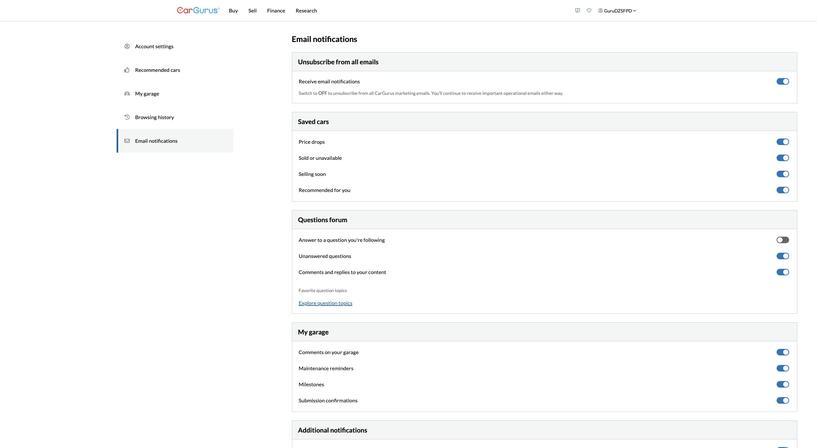Task type: vqa. For each thing, say whether or not it's contained in the screenshot.
topmost absolutely
no



Task type: describe. For each thing, give the bounding box(es) containing it.
gurudzsfpd menu item
[[595, 1, 640, 20]]

switch to off to unsubscribe from all cargurus marketing emails. you'll continue to receive important operational emails either way.
[[299, 90, 563, 96]]

0 horizontal spatial my
[[135, 90, 143, 97]]

comments for comments and replies to your content
[[299, 269, 324, 275]]

settings
[[155, 43, 174, 49]]

confirmations
[[326, 397, 358, 404]]

cars for saved cars
[[317, 118, 329, 125]]

questions
[[329, 253, 351, 259]]

email
[[318, 78, 330, 84]]

explore question topics link
[[299, 299, 352, 307]]

thumbs up image
[[125, 67, 130, 73]]

browsing history
[[135, 114, 174, 120]]

unsubscribe
[[298, 58, 335, 66]]

browsing history link
[[117, 105, 234, 129]]

question for favorite
[[317, 288, 334, 293]]

0 horizontal spatial garage
[[144, 90, 159, 97]]

1 vertical spatial emails
[[528, 90, 541, 96]]

history
[[158, 114, 174, 120]]

cargurus
[[375, 90, 394, 96]]

add a car review image
[[576, 8, 580, 13]]

explore
[[299, 300, 317, 306]]

you'll
[[431, 90, 442, 96]]

sold or unavailable
[[299, 155, 342, 161]]

questions forum
[[298, 216, 347, 224]]

or
[[310, 155, 315, 161]]

you
[[342, 187, 351, 193]]

unsubscribe from all emails
[[298, 58, 379, 66]]

unavailable
[[316, 155, 342, 161]]

unanswered
[[299, 253, 328, 259]]

1 horizontal spatial garage
[[309, 328, 329, 336]]

marketing
[[395, 90, 416, 96]]

sold
[[299, 155, 309, 161]]

car image
[[125, 90, 130, 97]]

user circle image
[[125, 43, 130, 50]]

user icon image
[[599, 8, 603, 13]]

1 horizontal spatial all
[[369, 90, 374, 96]]

for
[[334, 187, 341, 193]]

price
[[299, 139, 311, 145]]

unanswered questions
[[299, 253, 351, 259]]

switch
[[299, 90, 312, 96]]

to left "off"
[[313, 90, 318, 96]]

0 vertical spatial all
[[352, 58, 359, 66]]

unsubscribe
[[333, 90, 358, 96]]

cargurus logo homepage link image
[[177, 1, 220, 20]]

recommended cars link
[[117, 58, 234, 82]]

gurudzsfpd
[[604, 8, 632, 13]]

answer to a question you're following
[[299, 237, 385, 243]]

cars for recommended cars
[[171, 67, 180, 73]]

answer
[[299, 237, 316, 243]]

research button
[[291, 0, 322, 21]]

way.
[[554, 90, 563, 96]]

price drops
[[299, 139, 325, 145]]

gurudzsfpd button
[[595, 1, 640, 20]]

question for explore
[[318, 300, 338, 306]]

finance
[[267, 7, 285, 13]]

questions
[[298, 216, 328, 224]]

1 horizontal spatial my garage
[[298, 328, 329, 336]]

buy
[[229, 7, 238, 13]]

additional
[[298, 426, 329, 434]]

history image
[[125, 114, 130, 121]]

drops
[[312, 139, 325, 145]]

0 horizontal spatial email
[[135, 138, 148, 144]]

forum
[[329, 216, 347, 224]]

reminders
[[330, 365, 354, 371]]

saved
[[298, 118, 316, 125]]

content
[[368, 269, 386, 275]]

additional notifications
[[298, 426, 367, 434]]

1 horizontal spatial your
[[357, 269, 367, 275]]

sell
[[248, 7, 257, 13]]

favorite question topics
[[299, 288, 347, 293]]

favorite
[[299, 288, 316, 293]]

account settings
[[135, 43, 174, 49]]

topics for explore question topics
[[339, 300, 352, 306]]

1 vertical spatial from
[[359, 90, 368, 96]]

0 vertical spatial email
[[292, 34, 311, 44]]



Task type: locate. For each thing, give the bounding box(es) containing it.
notifications up unsubscribe
[[331, 78, 360, 84]]

0 horizontal spatial from
[[336, 58, 350, 66]]

browsing
[[135, 114, 157, 120]]

to right "off"
[[328, 90, 332, 96]]

selling soon
[[299, 171, 326, 177]]

1 vertical spatial my
[[298, 328, 308, 336]]

2 horizontal spatial garage
[[343, 349, 359, 355]]

on
[[325, 349, 331, 355]]

2 vertical spatial garage
[[343, 349, 359, 355]]

emails.
[[417, 90, 430, 96]]

comments up "maintenance"
[[299, 349, 324, 355]]

account
[[135, 43, 154, 49]]

1 horizontal spatial cars
[[317, 118, 329, 125]]

email notifications link
[[117, 129, 234, 153]]

submission confirmations
[[299, 397, 358, 404]]

question
[[327, 237, 347, 243], [317, 288, 334, 293], [318, 300, 338, 306]]

question down favorite question topics
[[318, 300, 338, 306]]

cargurus logo homepage link link
[[177, 1, 220, 20]]

maintenance
[[299, 365, 329, 371]]

to
[[313, 90, 318, 96], [328, 90, 332, 96], [462, 90, 466, 96], [317, 237, 322, 243], [351, 269, 356, 275]]

milestones
[[299, 381, 324, 388]]

question up explore question topics
[[317, 288, 334, 293]]

research
[[296, 7, 317, 13]]

recommended down the selling soon on the top left
[[299, 187, 333, 193]]

all up receive email notifications
[[352, 58, 359, 66]]

either
[[541, 90, 554, 96]]

receive
[[299, 78, 317, 84]]

following
[[364, 237, 385, 243]]

0 horizontal spatial emails
[[360, 58, 379, 66]]

my right car 'image'
[[135, 90, 143, 97]]

all left 'cargurus'
[[369, 90, 374, 96]]

1 horizontal spatial emails
[[528, 90, 541, 96]]

1 horizontal spatial my
[[298, 328, 308, 336]]

comments and replies to your content
[[299, 269, 386, 275]]

from up receive email notifications
[[336, 58, 350, 66]]

saved cars
[[298, 118, 329, 125]]

0 vertical spatial recommended
[[135, 67, 170, 73]]

from right unsubscribe
[[359, 90, 368, 96]]

email right the envelope icon
[[135, 138, 148, 144]]

my garage right car 'image'
[[135, 90, 159, 97]]

to left "a" at the bottom left
[[317, 237, 322, 243]]

soon
[[315, 171, 326, 177]]

saved cars image
[[587, 8, 592, 13]]

and
[[325, 269, 333, 275]]

comments on your garage
[[299, 349, 359, 355]]

menu bar containing buy
[[220, 0, 572, 21]]

0 vertical spatial my garage
[[135, 90, 159, 97]]

your right on
[[332, 349, 342, 355]]

recommended down account settings on the left top of page
[[135, 67, 170, 73]]

0 horizontal spatial your
[[332, 349, 342, 355]]

cars down account settings link
[[171, 67, 180, 73]]

2 vertical spatial question
[[318, 300, 338, 306]]

envelope image
[[125, 138, 130, 144]]

continue
[[443, 90, 461, 96]]

my down explore
[[298, 328, 308, 336]]

gurudzsfpd menu
[[572, 1, 640, 20]]

replies
[[334, 269, 350, 275]]

email up unsubscribe
[[292, 34, 311, 44]]

email notifications inside email notifications link
[[135, 138, 178, 144]]

0 vertical spatial your
[[357, 269, 367, 275]]

1 vertical spatial topics
[[339, 300, 352, 306]]

0 horizontal spatial recommended
[[135, 67, 170, 73]]

topics for favorite question topics
[[335, 288, 347, 293]]

1 horizontal spatial recommended
[[299, 187, 333, 193]]

notifications up unsubscribe from all emails
[[313, 34, 357, 44]]

0 vertical spatial question
[[327, 237, 347, 243]]

selling
[[299, 171, 314, 177]]

your left content
[[357, 269, 367, 275]]

a
[[323, 237, 326, 243]]

1 vertical spatial my garage
[[298, 328, 329, 336]]

receive
[[467, 90, 482, 96]]

0 horizontal spatial email notifications
[[135, 138, 178, 144]]

important
[[483, 90, 503, 96]]

your
[[357, 269, 367, 275], [332, 349, 342, 355]]

topics
[[335, 288, 347, 293], [339, 300, 352, 306]]

account settings link
[[117, 34, 234, 58]]

1 vertical spatial email
[[135, 138, 148, 144]]

my
[[135, 90, 143, 97], [298, 328, 308, 336]]

email notifications down browsing history
[[135, 138, 178, 144]]

from
[[336, 58, 350, 66], [359, 90, 368, 96]]

email
[[292, 34, 311, 44], [135, 138, 148, 144]]

maintenance reminders
[[299, 365, 354, 371]]

1 comments from the top
[[299, 269, 324, 275]]

1 horizontal spatial email
[[292, 34, 311, 44]]

garage up browsing history
[[144, 90, 159, 97]]

comments
[[299, 269, 324, 275], [299, 349, 324, 355]]

0 horizontal spatial cars
[[171, 67, 180, 73]]

1 vertical spatial question
[[317, 288, 334, 293]]

1 vertical spatial your
[[332, 349, 342, 355]]

all
[[352, 58, 359, 66], [369, 90, 374, 96]]

emails
[[360, 58, 379, 66], [528, 90, 541, 96]]

receive email notifications
[[299, 78, 360, 84]]

1 vertical spatial comments
[[299, 349, 324, 355]]

topics down favorite question topics
[[339, 300, 352, 306]]

recommended inside "recommended cars" link
[[135, 67, 170, 73]]

1 vertical spatial all
[[369, 90, 374, 96]]

cars right the saved
[[317, 118, 329, 125]]

chevron down image
[[633, 9, 637, 12]]

garage
[[144, 90, 159, 97], [309, 328, 329, 336], [343, 349, 359, 355]]

0 vertical spatial cars
[[171, 67, 180, 73]]

0 horizontal spatial my garage
[[135, 90, 159, 97]]

comments for comments on your garage
[[299, 349, 324, 355]]

comments down the unanswered
[[299, 269, 324, 275]]

0 vertical spatial topics
[[335, 288, 347, 293]]

recommended
[[135, 67, 170, 73], [299, 187, 333, 193]]

0 vertical spatial comments
[[299, 269, 324, 275]]

1 horizontal spatial email notifications
[[292, 34, 357, 44]]

explore question topics
[[299, 300, 352, 306]]

buy button
[[224, 0, 243, 21]]

email notifications up unsubscribe
[[292, 34, 357, 44]]

0 vertical spatial emails
[[360, 58, 379, 66]]

0 vertical spatial my
[[135, 90, 143, 97]]

notifications down the history
[[149, 138, 178, 144]]

topics down replies
[[335, 288, 347, 293]]

notifications down the confirmations
[[330, 426, 367, 434]]

to left receive
[[462, 90, 466, 96]]

0 vertical spatial garage
[[144, 90, 159, 97]]

1 vertical spatial cars
[[317, 118, 329, 125]]

recommended cars
[[135, 67, 180, 73]]

garage up on
[[309, 328, 329, 336]]

sell button
[[243, 0, 262, 21]]

finance button
[[262, 0, 291, 21]]

to right replies
[[351, 269, 356, 275]]

off
[[318, 90, 327, 96]]

operational
[[504, 90, 527, 96]]

1 vertical spatial garage
[[309, 328, 329, 336]]

1 horizontal spatial from
[[359, 90, 368, 96]]

recommended for recommended for you
[[299, 187, 333, 193]]

email notifications
[[292, 34, 357, 44], [135, 138, 178, 144]]

recommended for you
[[299, 187, 351, 193]]

notifications
[[313, 34, 357, 44], [331, 78, 360, 84], [149, 138, 178, 144], [330, 426, 367, 434]]

recommended for recommended cars
[[135, 67, 170, 73]]

0 vertical spatial email notifications
[[292, 34, 357, 44]]

you're
[[348, 237, 363, 243]]

garage up reminders
[[343, 349, 359, 355]]

0 horizontal spatial all
[[352, 58, 359, 66]]

2 comments from the top
[[299, 349, 324, 355]]

menu bar
[[220, 0, 572, 21]]

submission
[[299, 397, 325, 404]]

1 vertical spatial email notifications
[[135, 138, 178, 144]]

question right "a" at the bottom left
[[327, 237, 347, 243]]

0 vertical spatial from
[[336, 58, 350, 66]]

my garage up on
[[298, 328, 329, 336]]

my garage link
[[117, 82, 234, 105]]

cars
[[171, 67, 180, 73], [317, 118, 329, 125]]

1 vertical spatial recommended
[[299, 187, 333, 193]]



